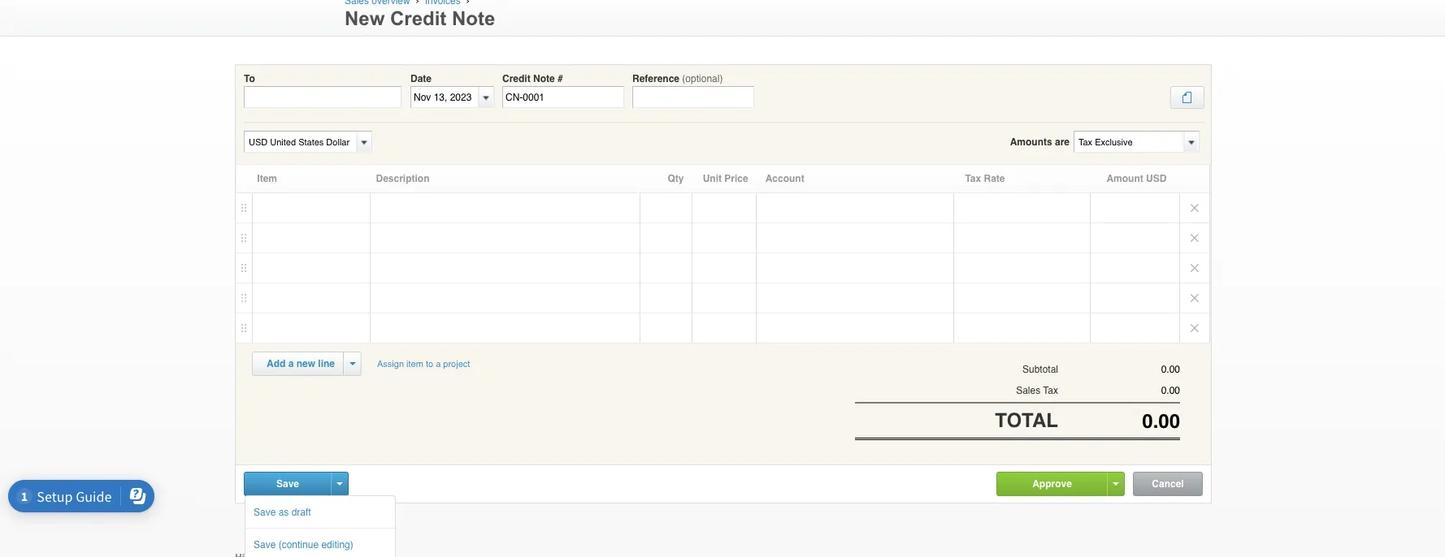 Task type: vqa. For each thing, say whether or not it's contained in the screenshot.
Assign item to a project
yes



Task type: describe. For each thing, give the bounding box(es) containing it.
credit note #
[[502, 73, 563, 84]]

save (continue editing) link
[[245, 529, 395, 558]]

Date text field
[[411, 87, 479, 107]]

usd
[[1146, 173, 1167, 185]]

more approve options... image
[[1113, 483, 1119, 486]]

amounts are
[[1010, 136, 1070, 148]]

are
[[1055, 136, 1070, 148]]

0 vertical spatial note
[[452, 8, 495, 29]]

new credit note
[[345, 8, 495, 29]]

amount usd
[[1107, 173, 1167, 185]]

5 delete line item image from the top
[[1180, 314, 1209, 343]]

project
[[443, 359, 470, 369]]

(continue
[[279, 540, 319, 551]]

#
[[558, 73, 563, 84]]

save for save (continue editing)
[[254, 540, 276, 551]]

total
[[995, 409, 1058, 432]]

1 horizontal spatial credit
[[502, 73, 530, 84]]

description
[[376, 173, 430, 185]]

amounts
[[1010, 136, 1052, 148]]

Credit Note # text field
[[502, 86, 624, 108]]

4 delete line item image from the top
[[1180, 284, 1209, 313]]

unit
[[703, 173, 722, 185]]

subtotal
[[1022, 364, 1058, 375]]

assign
[[377, 359, 404, 369]]

0 horizontal spatial a
[[288, 358, 294, 370]]

save for save as draft
[[254, 507, 276, 518]]

amount
[[1107, 173, 1143, 185]]

1 horizontal spatial a
[[436, 359, 441, 369]]

assign item to a project link
[[370, 352, 477, 377]]

line
[[318, 358, 335, 370]]

reference (optional)
[[632, 73, 723, 84]]

to
[[244, 73, 255, 84]]

3 delete line item image from the top
[[1180, 254, 1209, 283]]

rate
[[984, 173, 1005, 185]]

reference
[[632, 73, 680, 84]]

add
[[267, 358, 286, 370]]

more add line options... image
[[350, 363, 356, 366]]

approve
[[1032, 478, 1072, 490]]

sales tax
[[1016, 385, 1058, 396]]

0 vertical spatial tax
[[965, 173, 981, 185]]

account
[[765, 173, 804, 185]]



Task type: locate. For each thing, give the bounding box(es) containing it.
assign item to a project
[[377, 359, 470, 369]]

credit left "#"
[[502, 73, 530, 84]]

cancel button
[[1134, 473, 1202, 496]]

save up as
[[276, 479, 299, 490]]

tax right sales
[[1043, 385, 1058, 396]]

unit price
[[703, 173, 748, 185]]

tax left rate
[[965, 173, 981, 185]]

1 delete line item image from the top
[[1180, 193, 1209, 223]]

1 vertical spatial tax
[[1043, 385, 1058, 396]]

tax
[[965, 173, 981, 185], [1043, 385, 1058, 396]]

save left as
[[254, 507, 276, 518]]

save (continue editing)
[[254, 540, 353, 551]]

save left (continue
[[254, 540, 276, 551]]

note
[[452, 8, 495, 29], [533, 73, 555, 84]]

save for save
[[276, 479, 299, 490]]

1 horizontal spatial tax
[[1043, 385, 1058, 396]]

credit right new
[[390, 8, 447, 29]]

add a new line
[[267, 358, 335, 370]]

editing)
[[321, 540, 353, 551]]

credit
[[390, 8, 447, 29], [502, 73, 530, 84]]

qty
[[668, 173, 684, 185]]

more save options... image
[[337, 483, 343, 486]]

new
[[345, 8, 385, 29]]

new
[[296, 358, 315, 370]]

sales
[[1016, 385, 1041, 396]]

item
[[406, 359, 423, 369]]

1 vertical spatial note
[[533, 73, 555, 84]]

item
[[257, 173, 277, 185]]

save
[[276, 479, 299, 490], [254, 507, 276, 518], [254, 540, 276, 551]]

a
[[288, 358, 294, 370], [436, 359, 441, 369]]

save link
[[245, 473, 331, 496]]

0 vertical spatial save
[[276, 479, 299, 490]]

price
[[724, 173, 748, 185]]

1 vertical spatial credit
[[502, 73, 530, 84]]

2 delete line item image from the top
[[1180, 224, 1209, 253]]

approve link
[[997, 473, 1107, 495]]

cancel
[[1152, 478, 1184, 490]]

1 horizontal spatial note
[[533, 73, 555, 84]]

delete line item image
[[1180, 193, 1209, 223], [1180, 224, 1209, 253], [1180, 254, 1209, 283], [1180, 284, 1209, 313], [1180, 314, 1209, 343]]

save as draft
[[254, 507, 311, 518]]

(optional)
[[682, 73, 723, 84]]

0 vertical spatial credit
[[390, 8, 447, 29]]

None text field
[[244, 86, 402, 108], [1058, 364, 1180, 376], [1058, 385, 1180, 397], [244, 86, 402, 108], [1058, 364, 1180, 376], [1058, 385, 1180, 397]]

0 horizontal spatial credit
[[390, 8, 447, 29]]

a right add
[[288, 358, 294, 370]]

draft
[[292, 507, 311, 518]]

to
[[426, 359, 433, 369]]

None text field
[[632, 86, 754, 108], [245, 132, 354, 152], [1075, 132, 1183, 152], [1058, 410, 1180, 432], [632, 86, 754, 108], [245, 132, 354, 152], [1075, 132, 1183, 152], [1058, 410, 1180, 432]]

0 horizontal spatial note
[[452, 8, 495, 29]]

add a new line link
[[257, 353, 345, 376]]

tax rate
[[965, 173, 1005, 185]]

as
[[279, 507, 289, 518]]

2 vertical spatial save
[[254, 540, 276, 551]]

date
[[410, 73, 432, 84]]

0 horizontal spatial tax
[[965, 173, 981, 185]]

a right 'to'
[[436, 359, 441, 369]]

1 vertical spatial save
[[254, 507, 276, 518]]

save as draft link
[[245, 496, 395, 528]]



